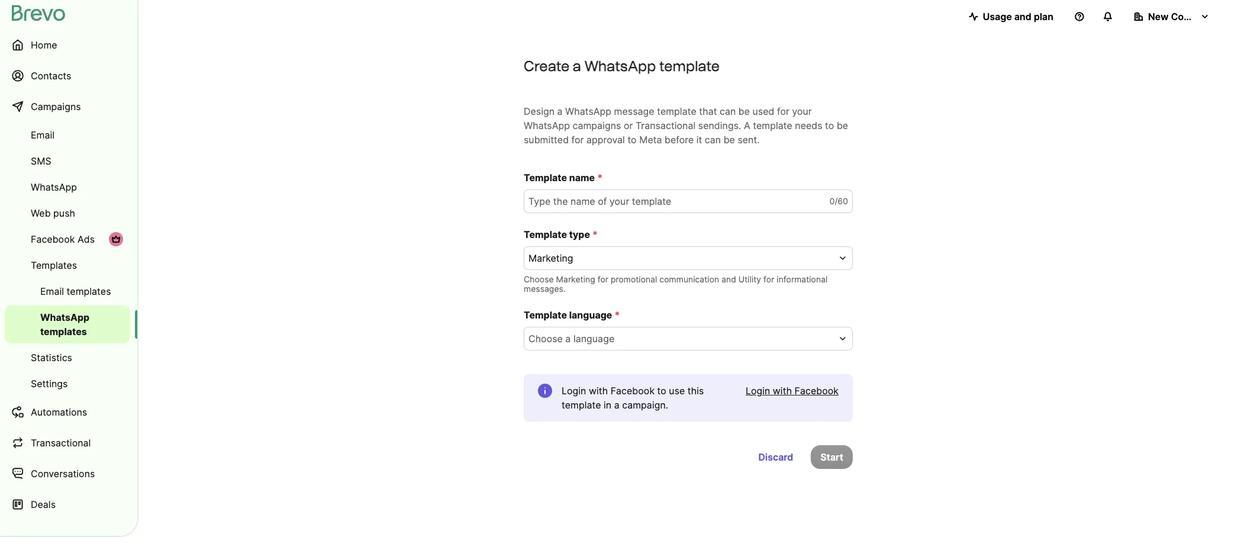 Task type: locate. For each thing, give the bounding box(es) containing it.
statistics link
[[5, 346, 130, 370]]

template down messages.
[[524, 309, 567, 321]]

transactional inside design a whatsapp message template that can be used for your whatsapp campaigns or transactional sendings. a template needs to be submitted for approval to meta before it can be sent.
[[636, 120, 696, 131]]

transactional
[[636, 120, 696, 131], [31, 437, 91, 449]]

1 vertical spatial language
[[574, 333, 615, 345]]

0 vertical spatial *
[[598, 172, 603, 184]]

sms
[[31, 155, 51, 167]]

login inside login with facebook link
[[746, 385, 771, 397]]

login
[[562, 385, 587, 397], [746, 385, 771, 397]]

None field
[[529, 332, 834, 346]]

language inside popup button
[[574, 333, 615, 345]]

1 login from the left
[[562, 385, 587, 397]]

0 horizontal spatial be
[[724, 134, 735, 146]]

campaign.
[[622, 399, 669, 411]]

0 vertical spatial be
[[739, 105, 750, 117]]

before
[[665, 134, 694, 146]]

login with facebook
[[746, 385, 839, 397]]

be right needs
[[837, 120, 849, 131]]

in
[[604, 399, 612, 411]]

conversations link
[[5, 460, 130, 488]]

push
[[53, 207, 75, 219]]

2 template from the top
[[524, 229, 567, 240]]

choose down template language *
[[529, 333, 563, 345]]

facebook ads link
[[5, 227, 130, 251]]

with for login with facebook to use this template in a campaign.
[[589, 385, 608, 397]]

and inside "button"
[[1015, 11, 1032, 23]]

whatsapp down email templates link
[[40, 311, 89, 323]]

a inside "choose a language" popup button
[[566, 333, 571, 345]]

with
[[589, 385, 608, 397], [773, 385, 792, 397]]

1 vertical spatial marketing
[[556, 274, 596, 284]]

whatsapp
[[585, 57, 656, 75], [566, 105, 612, 117], [524, 120, 570, 131], [31, 181, 77, 193], [40, 311, 89, 323]]

web push
[[31, 207, 75, 219]]

to
[[826, 120, 835, 131], [628, 134, 637, 146], [658, 385, 667, 397]]

a inside the login with facebook to use this template in a campaign.
[[614, 399, 620, 411]]

0 horizontal spatial facebook
[[31, 233, 75, 245]]

a inside design a whatsapp message template that can be used for your whatsapp campaigns or transactional sendings. a template needs to be submitted for approval to meta before it can be sent.
[[558, 105, 563, 117]]

campaigns
[[31, 101, 81, 113]]

1 vertical spatial templates
[[40, 326, 87, 338]]

2 vertical spatial to
[[658, 385, 667, 397]]

* right type
[[593, 229, 598, 240]]

email up sms
[[31, 129, 55, 141]]

alert containing login with facebook to use this template in a campaign.
[[524, 374, 853, 422]]

settings
[[31, 378, 68, 390]]

be
[[739, 105, 750, 117], [837, 120, 849, 131], [724, 134, 735, 146]]

communication
[[660, 274, 720, 284]]

email templates
[[40, 285, 111, 297]]

transactional up before
[[636, 120, 696, 131]]

0 vertical spatial templates
[[67, 285, 111, 297]]

marketing up template language *
[[556, 274, 596, 284]]

templates
[[31, 259, 77, 271]]

template for template type
[[524, 229, 567, 240]]

contacts link
[[5, 62, 130, 90]]

home link
[[5, 31, 130, 59]]

usage and plan button
[[960, 5, 1064, 28]]

a
[[573, 57, 582, 75], [558, 105, 563, 117], [566, 333, 571, 345], [614, 399, 620, 411]]

choose for choose a language
[[529, 333, 563, 345]]

* for template type *
[[593, 229, 598, 240]]

0 horizontal spatial with
[[589, 385, 608, 397]]

facebook inside the login with facebook to use this template in a campaign.
[[611, 385, 655, 397]]

language
[[569, 309, 613, 321], [574, 333, 615, 345]]

1 vertical spatial *
[[593, 229, 598, 240]]

language up choose a language
[[569, 309, 613, 321]]

0 horizontal spatial transactional
[[31, 437, 91, 449]]

with for login with facebook
[[773, 385, 792, 397]]

1 vertical spatial can
[[705, 134, 721, 146]]

sendings.
[[699, 120, 742, 131]]

1 template from the top
[[524, 172, 567, 184]]

/
[[835, 196, 838, 206]]

0 vertical spatial language
[[569, 309, 613, 321]]

to down or
[[628, 134, 637, 146]]

a right create
[[573, 57, 582, 75]]

create a whatsapp template
[[524, 57, 720, 75]]

with inside login with facebook link
[[773, 385, 792, 397]]

template up that at the top right of the page
[[660, 57, 720, 75]]

template left "name"
[[524, 172, 567, 184]]

a
[[744, 120, 751, 131]]

choose inside choose marketing for promotional communication and utility for informational messages.
[[524, 274, 554, 284]]

web
[[31, 207, 51, 219]]

whatsapp templates link
[[5, 306, 130, 343]]

your
[[793, 105, 812, 117]]

1 horizontal spatial transactional
[[636, 120, 696, 131]]

transactional link
[[5, 429, 130, 457]]

1 horizontal spatial facebook
[[611, 385, 655, 397]]

new company button
[[1125, 5, 1220, 28]]

be down sendings.
[[724, 134, 735, 146]]

design
[[524, 105, 555, 117]]

template up before
[[657, 105, 697, 117]]

1 horizontal spatial login
[[746, 385, 771, 397]]

whatsapp up message
[[585, 57, 656, 75]]

template left type
[[524, 229, 567, 240]]

for left promotional
[[598, 274, 609, 284]]

and left utility
[[722, 274, 737, 284]]

be up a
[[739, 105, 750, 117]]

0 horizontal spatial and
[[722, 274, 737, 284]]

whatsapp up campaigns
[[566, 105, 612, 117]]

templates down templates link
[[67, 285, 111, 297]]

can up sendings.
[[720, 105, 736, 117]]

0 vertical spatial transactional
[[636, 120, 696, 131]]

template
[[524, 172, 567, 184], [524, 229, 567, 240], [524, 309, 567, 321]]

email down templates at the left of the page
[[40, 285, 64, 297]]

templates up statistics link
[[40, 326, 87, 338]]

promotional
[[611, 274, 658, 284]]

email link
[[5, 123, 130, 147]]

email
[[31, 129, 55, 141], [40, 285, 64, 297]]

left___rvooi image
[[111, 234, 121, 244]]

whatsapp up web push
[[31, 181, 77, 193]]

to right needs
[[826, 120, 835, 131]]

can right it on the right
[[705, 134, 721, 146]]

1 vertical spatial and
[[722, 274, 737, 284]]

template
[[660, 57, 720, 75], [657, 105, 697, 117], [753, 120, 793, 131], [562, 399, 601, 411]]

marketing inside choose marketing for promotional communication and utility for informational messages.
[[556, 274, 596, 284]]

1 horizontal spatial to
[[658, 385, 667, 397]]

facebook ads
[[31, 233, 95, 245]]

*
[[598, 172, 603, 184], [593, 229, 598, 240], [615, 309, 620, 321]]

0 vertical spatial can
[[720, 105, 736, 117]]

0 vertical spatial and
[[1015, 11, 1032, 23]]

company
[[1172, 11, 1215, 23]]

* down promotional
[[615, 309, 620, 321]]

marketing down template type *
[[529, 252, 574, 264]]

choose up template language *
[[524, 274, 554, 284]]

deals
[[31, 499, 56, 510]]

1 with from the left
[[589, 385, 608, 397]]

can
[[720, 105, 736, 117], [705, 134, 721, 146]]

for left your on the top
[[777, 105, 790, 117]]

type
[[569, 229, 590, 240]]

2 vertical spatial *
[[615, 309, 620, 321]]

templates inside whatsapp templates
[[40, 326, 87, 338]]

60
[[838, 196, 849, 206]]

2 login from the left
[[746, 385, 771, 397]]

1 horizontal spatial with
[[773, 385, 792, 397]]

template left in
[[562, 399, 601, 411]]

0 vertical spatial email
[[31, 129, 55, 141]]

to left the use
[[658, 385, 667, 397]]

1 vertical spatial choose
[[529, 333, 563, 345]]

* for template name *
[[598, 172, 603, 184]]

used
[[753, 105, 775, 117]]

alert
[[524, 374, 853, 422]]

login inside the login with facebook to use this template in a campaign.
[[562, 385, 587, 397]]

marketing
[[529, 252, 574, 264], [556, 274, 596, 284]]

0 vertical spatial template
[[524, 172, 567, 184]]

and
[[1015, 11, 1032, 23], [722, 274, 737, 284]]

1 vertical spatial template
[[524, 229, 567, 240]]

choose inside popup button
[[529, 333, 563, 345]]

a down template language *
[[566, 333, 571, 345]]

none field inside "choose a language" popup button
[[529, 332, 834, 346]]

2 with from the left
[[773, 385, 792, 397]]

whatsapp templates
[[40, 311, 89, 338]]

usage
[[983, 11, 1013, 23]]

1 vertical spatial transactional
[[31, 437, 91, 449]]

language down template language *
[[574, 333, 615, 345]]

and left 'plan'
[[1015, 11, 1032, 23]]

templates inside email templates link
[[67, 285, 111, 297]]

2 horizontal spatial facebook
[[795, 385, 839, 397]]

email templates link
[[5, 279, 130, 303]]

utility
[[739, 274, 762, 284]]

new
[[1149, 11, 1169, 23]]

2 horizontal spatial to
[[826, 120, 835, 131]]

3 template from the top
[[524, 309, 567, 321]]

0 vertical spatial marketing
[[529, 252, 574, 264]]

2 vertical spatial template
[[524, 309, 567, 321]]

templates
[[67, 285, 111, 297], [40, 326, 87, 338]]

transactional down automations
[[31, 437, 91, 449]]

0 horizontal spatial login
[[562, 385, 587, 397]]

start button
[[812, 445, 853, 469]]

1 horizontal spatial be
[[739, 105, 750, 117]]

2 horizontal spatial be
[[837, 120, 849, 131]]

template type *
[[524, 229, 598, 240]]

design a whatsapp message template that can be used for your whatsapp campaigns or transactional sendings. a template needs to be submitted for approval to meta before it can be sent.
[[524, 105, 849, 146]]

* for template language *
[[615, 309, 620, 321]]

template language *
[[524, 309, 620, 321]]

0 / 60
[[830, 196, 849, 206]]

discard button
[[749, 445, 803, 469]]

1 vertical spatial to
[[628, 134, 637, 146]]

for
[[777, 105, 790, 117], [572, 134, 584, 146], [598, 274, 609, 284], [764, 274, 775, 284]]

a right design
[[558, 105, 563, 117]]

0 vertical spatial choose
[[524, 274, 554, 284]]

a right in
[[614, 399, 620, 411]]

automations
[[31, 406, 87, 418]]

with inside the login with facebook to use this template in a campaign.
[[589, 385, 608, 397]]

* right "name"
[[598, 172, 603, 184]]

1 horizontal spatial and
[[1015, 11, 1032, 23]]

1 vertical spatial email
[[40, 285, 64, 297]]



Task type: describe. For each thing, give the bounding box(es) containing it.
email for email
[[31, 129, 55, 141]]

login with facebook to use this template in a campaign.
[[562, 385, 704, 411]]

contacts
[[31, 70, 71, 82]]

approval
[[587, 134, 625, 146]]

whatsapp up submitted in the top of the page
[[524, 120, 570, 131]]

campaigns
[[573, 120, 621, 131]]

new company
[[1149, 11, 1215, 23]]

0 horizontal spatial to
[[628, 134, 637, 146]]

2 vertical spatial be
[[724, 134, 735, 146]]

whatsapp link
[[5, 175, 130, 199]]

name
[[569, 172, 595, 184]]

template for template language
[[524, 309, 567, 321]]

0 vertical spatial to
[[826, 120, 835, 131]]

login with facebook link
[[746, 384, 839, 398]]

choose a language
[[529, 333, 615, 345]]

discard
[[759, 451, 794, 463]]

use
[[669, 385, 685, 397]]

to inside the login with facebook to use this template in a campaign.
[[658, 385, 667, 397]]

needs
[[795, 120, 823, 131]]

statistics
[[31, 352, 72, 364]]

sms link
[[5, 149, 130, 173]]

a for choose
[[566, 333, 571, 345]]

login for login with facebook
[[746, 385, 771, 397]]

informational
[[777, 274, 828, 284]]

for right utility
[[764, 274, 775, 284]]

messages.
[[524, 284, 566, 294]]

campaigns link
[[5, 92, 130, 121]]

home
[[31, 39, 57, 51]]

meta
[[640, 134, 662, 146]]

this
[[688, 385, 704, 397]]

for down campaigns
[[572, 134, 584, 146]]

usage and plan
[[983, 11, 1054, 23]]

deals link
[[5, 490, 130, 519]]

template inside the login with facebook to use this template in a campaign.
[[562, 399, 601, 411]]

login for login with facebook to use this template in a campaign.
[[562, 385, 587, 397]]

plan
[[1034, 11, 1054, 23]]

and inside choose marketing for promotional communication and utility for informational messages.
[[722, 274, 737, 284]]

a for create
[[573, 57, 582, 75]]

ads
[[77, 233, 95, 245]]

template name *
[[524, 172, 603, 184]]

settings link
[[5, 372, 130, 396]]

sent.
[[738, 134, 760, 146]]

a for design
[[558, 105, 563, 117]]

choose a language button
[[524, 327, 853, 351]]

templates for whatsapp templates
[[40, 326, 87, 338]]

web push link
[[5, 201, 130, 225]]

1 vertical spatial be
[[837, 120, 849, 131]]

or
[[624, 120, 633, 131]]

conversations
[[31, 468, 95, 480]]

marketing button
[[524, 246, 853, 270]]

message
[[614, 105, 655, 117]]

facebook for login with facebook
[[795, 385, 839, 397]]

Type the name of your template text field
[[524, 189, 853, 213]]

start
[[821, 451, 844, 463]]

choose marketing for promotional communication and utility for informational messages.
[[524, 274, 828, 294]]

templates for email templates
[[67, 285, 111, 297]]

templates link
[[5, 253, 130, 277]]

marketing inside popup button
[[529, 252, 574, 264]]

email for email templates
[[40, 285, 64, 297]]

automations link
[[5, 398, 130, 426]]

that
[[699, 105, 717, 117]]

template for template name
[[524, 172, 567, 184]]

0
[[830, 196, 835, 206]]

facebook for login with facebook to use this template in a campaign.
[[611, 385, 655, 397]]

create
[[524, 57, 570, 75]]

submitted
[[524, 134, 569, 146]]

it
[[697, 134, 703, 146]]

choose for choose marketing for promotional communication and utility for informational messages.
[[524, 274, 554, 284]]

template down used
[[753, 120, 793, 131]]



Task type: vqa. For each thing, say whether or not it's contained in the screenshot.
Transactional "link"
yes



